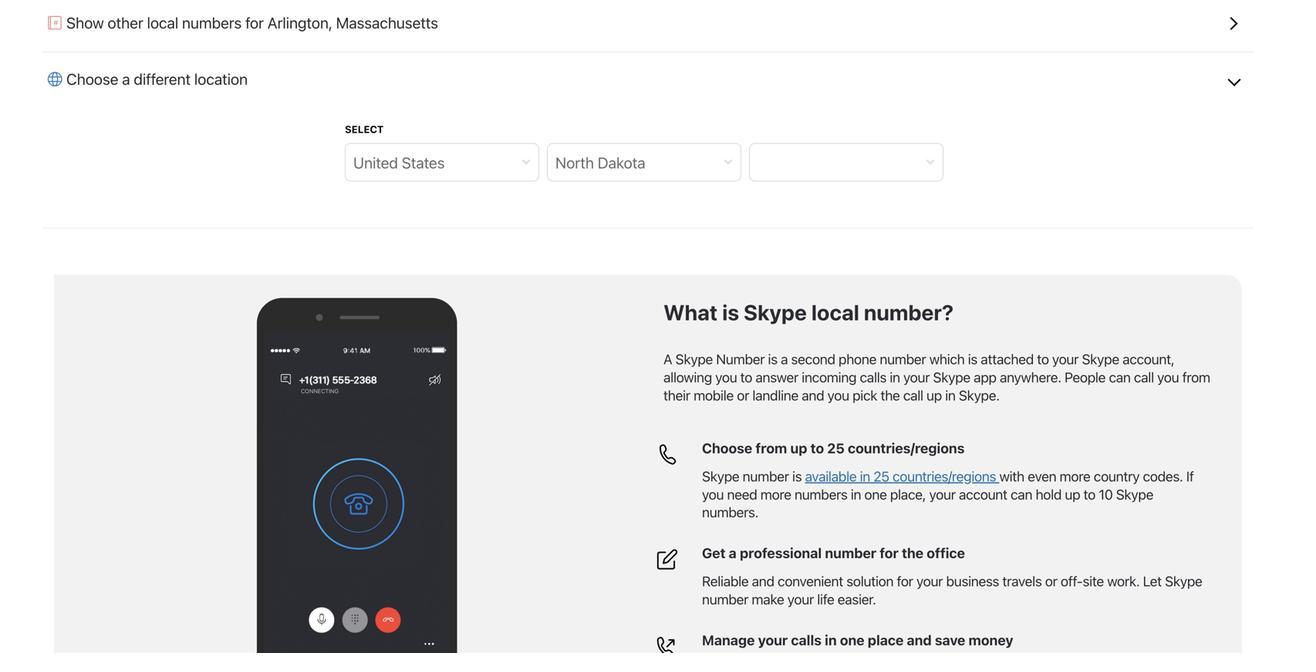 Task type: describe. For each thing, give the bounding box(es) containing it.
a for professional
[[729, 545, 737, 562]]

your down the convenient
[[788, 592, 814, 608]]

different
[[134, 70, 191, 88]]

hold
[[1036, 487, 1062, 503]]

with even more country codes. if you need more numbers in one place, your account can hold up to 10 skype numbers.
[[702, 468, 1195, 521]]

location
[[194, 70, 248, 88]]

business
[[947, 574, 1000, 590]]

number inside a skype number is a second phone number which is attached to your skype account, allowing you to answer incoming calls in your skype app anywhere. people can call you from their mobile or landline and you pick the call up in skype.
[[880, 351, 927, 368]]

save
[[935, 633, 966, 649]]

in left the skype.
[[946, 387, 956, 404]]

second
[[792, 351, 836, 368]]

up inside a skype number is a second phone number which is attached to your skype account, allowing you to answer incoming calls in your skype app anywhere. people can call you from their mobile or landline and you pick the call up in skype.
[[927, 387, 942, 404]]

work.
[[1108, 574, 1140, 590]]

place,
[[891, 487, 926, 503]]

you up mobile
[[716, 369, 737, 386]]

or inside a skype number is a second phone number which is attached to your skype account, allowing you to answer incoming calls in your skype app anywhere. people can call you from their mobile or landline and you pick the call up in skype.
[[737, 387, 750, 404]]

a skype number is a second phone number which is attached to your skype account, allowing you to answer incoming calls in your skype app anywhere. people can call you from their mobile or landline and you pick the call up in skype.
[[664, 351, 1211, 404]]

skype inside the reliable and convenient solution for your business travels or off-site work. let skype number make your life easier.
[[1166, 574, 1203, 590]]

get a professional number for the office
[[702, 545, 966, 562]]

0 vertical spatial more
[[1060, 468, 1091, 485]]

2 vertical spatial and
[[907, 633, 932, 649]]

available in 25 countries/regions link
[[806, 468, 1000, 485]]

manage your calls in one place and save money
[[702, 633, 1014, 649]]

to inside with even more country codes. if you need more numbers in one place, your account can hold up to 10 skype numbers.
[[1084, 487, 1096, 503]]

skype up people
[[1083, 351, 1120, 368]]

your down office
[[917, 574, 943, 590]]

travels
[[1003, 574, 1042, 590]]

account
[[959, 487, 1008, 503]]

professional
[[740, 545, 822, 562]]

allowing
[[664, 369, 712, 386]]

office
[[927, 545, 966, 562]]

choose from up to 25 countries/regions
[[702, 440, 965, 457]]

solution
[[847, 574, 894, 590]]

show
[[66, 13, 104, 31]]

a
[[664, 351, 673, 368]]

in right available
[[860, 468, 871, 485]]

calls inside a skype number is a second phone number which is attached to your skype account, allowing you to answer incoming calls in your skype app anywhere. people can call you from their mobile or landline and you pick the call up in skype.
[[860, 369, 887, 386]]

1 vertical spatial calls
[[792, 633, 822, 649]]

from inside a skype number is a second phone number which is attached to your skype account, allowing you to answer incoming calls in your skype app anywhere. people can call you from their mobile or landline and you pick the call up in skype.
[[1183, 369, 1211, 386]]

local inside show other local numbers for arlington, massachusetts dropdown button
[[147, 13, 178, 31]]

your down which
[[904, 369, 930, 386]]

one inside with even more country codes. if you need more numbers in one place, your account can hold up to 10 skype numbers.
[[865, 487, 887, 503]]

choose for choose from up to 25 countries/regions
[[702, 440, 753, 457]]

show other local numbers for arlington, massachusetts
[[66, 13, 438, 31]]

your up people
[[1053, 351, 1079, 368]]

to down number at the right of page
[[741, 369, 753, 386]]

mobile
[[694, 387, 734, 404]]

the inside a skype number is a second phone number which is attached to your skype account, allowing you to answer incoming calls in your skype app anywhere. people can call you from their mobile or landline and you pick the call up in skype.
[[881, 387, 900, 404]]

can inside with even more country codes. if you need more numbers in one place, your account can hold up to 10 skype numbers.
[[1011, 487, 1033, 503]]

reliable and convenient solution for your business travels or off-site work. let skype number make your life easier.
[[702, 574, 1203, 608]]

1 vertical spatial the
[[902, 545, 924, 562]]

other
[[108, 13, 143, 31]]

need
[[728, 487, 758, 503]]

you down the incoming
[[828, 387, 850, 404]]

a inside a skype number is a second phone number which is attached to your skype account, allowing you to answer incoming calls in your skype app anywhere. people can call you from their mobile or landline and you pick the call up in skype.
[[781, 351, 788, 368]]

place
[[868, 633, 904, 649]]

1 vertical spatial up
[[791, 440, 808, 457]]

reliable
[[702, 574, 749, 590]]

for for solution
[[897, 574, 914, 590]]

codes.
[[1144, 468, 1184, 485]]

manage
[[702, 633, 755, 649]]

1 vertical spatial countries/regions
[[893, 468, 997, 485]]

your inside with even more country codes. if you need more numbers in one place, your account can hold up to 10 skype numbers.
[[930, 487, 956, 503]]

their
[[664, 387, 691, 404]]

if
[[1187, 468, 1195, 485]]

0 horizontal spatial more
[[761, 487, 792, 503]]

is right what
[[723, 300, 740, 325]]

is up answer
[[768, 351, 778, 368]]

select
[[345, 124, 384, 135]]

numbers inside dropdown button
[[182, 13, 242, 31]]

what
[[664, 300, 718, 325]]

country
[[1094, 468, 1140, 485]]

up inside with even more country codes. if you need more numbers in one place, your account can hold up to 10 skype numbers.
[[1066, 487, 1081, 503]]

numbers.
[[702, 505, 759, 521]]

easier.
[[838, 592, 877, 608]]

landline
[[753, 387, 799, 404]]

choose a different location
[[66, 70, 248, 88]]



Task type: locate. For each thing, give the bounding box(es) containing it.
skype up number at the right of page
[[744, 300, 807, 325]]

in down skype number is available in 25 countries/regions on the right bottom
[[851, 487, 862, 503]]

number
[[880, 351, 927, 368], [743, 468, 789, 485], [825, 545, 877, 562], [702, 592, 749, 608]]

choose a different location button
[[42, 52, 1254, 108]]

you
[[716, 369, 737, 386], [1158, 369, 1180, 386], [828, 387, 850, 404], [702, 487, 724, 503]]

in
[[890, 369, 901, 386], [946, 387, 956, 404], [860, 468, 871, 485], [851, 487, 862, 503], [825, 633, 837, 649]]

app
[[974, 369, 997, 386]]

0 vertical spatial numbers
[[182, 13, 242, 31]]

your right place,
[[930, 487, 956, 503]]

even
[[1028, 468, 1057, 485]]

up up available
[[791, 440, 808, 457]]

0 horizontal spatial and
[[752, 574, 775, 590]]

calls down life
[[792, 633, 822, 649]]

money
[[969, 633, 1014, 649]]

number up need
[[743, 468, 789, 485]]

to up available
[[811, 440, 824, 457]]

a right get
[[729, 545, 737, 562]]

for up solution
[[880, 545, 899, 562]]

0 horizontal spatial call
[[904, 387, 924, 404]]

arlington,
[[268, 13, 332, 31]]

the right pick
[[881, 387, 900, 404]]

skype up allowing
[[676, 351, 713, 368]]

account,
[[1123, 351, 1175, 368]]

a for different
[[122, 70, 130, 88]]

and inside a skype number is a second phone number which is attached to your skype account, allowing you to answer incoming calls in your skype app anywhere. people can call you from their mobile or landline and you pick the call up in skype.
[[802, 387, 825, 404]]

2 horizontal spatial up
[[1066, 487, 1081, 503]]

you up numbers.
[[702, 487, 724, 503]]

people
[[1065, 369, 1106, 386]]

and left save
[[907, 633, 932, 649]]

0 vertical spatial call
[[1135, 369, 1155, 386]]

which
[[930, 351, 965, 368]]

numbers
[[182, 13, 242, 31], [795, 487, 848, 503]]

you down account,
[[1158, 369, 1180, 386]]

skype.
[[959, 387, 1000, 404]]

25 right available
[[874, 468, 890, 485]]

2 vertical spatial a
[[729, 545, 737, 562]]

0 horizontal spatial the
[[881, 387, 900, 404]]

number
[[717, 351, 765, 368]]

1 horizontal spatial and
[[802, 387, 825, 404]]

what is skype local number?
[[664, 300, 954, 325]]

0 horizontal spatial can
[[1011, 487, 1033, 503]]

with
[[1000, 468, 1025, 485]]

number left which
[[880, 351, 927, 368]]

is
[[723, 300, 740, 325], [768, 351, 778, 368], [969, 351, 978, 368], [793, 468, 802, 485]]

skype
[[744, 300, 807, 325], [676, 351, 713, 368], [1083, 351, 1120, 368], [934, 369, 971, 386], [702, 468, 740, 485], [1117, 487, 1154, 503], [1166, 574, 1203, 590]]

your
[[1053, 351, 1079, 368], [904, 369, 930, 386], [930, 487, 956, 503], [917, 574, 943, 590], [788, 592, 814, 608], [758, 633, 788, 649]]

for for numbers
[[246, 13, 264, 31]]

1 vertical spatial for
[[880, 545, 899, 562]]

10
[[1099, 487, 1113, 503]]

0 vertical spatial countries/regions
[[848, 440, 965, 457]]

2 horizontal spatial and
[[907, 633, 932, 649]]

1 vertical spatial 25
[[874, 468, 890, 485]]

0 horizontal spatial 25
[[828, 440, 845, 457]]

in down life
[[825, 633, 837, 649]]

up down which
[[927, 387, 942, 404]]

2 vertical spatial up
[[1066, 487, 1081, 503]]

numbers up 'location' at left
[[182, 13, 242, 31]]

to up anywhere.
[[1038, 351, 1050, 368]]

incoming
[[802, 369, 857, 386]]

skype up need
[[702, 468, 740, 485]]

local up phone at the bottom
[[812, 300, 860, 325]]

skype down country
[[1117, 487, 1154, 503]]

1 horizontal spatial or
[[1046, 574, 1058, 590]]

1 horizontal spatial from
[[1183, 369, 1211, 386]]

0 vertical spatial from
[[1183, 369, 1211, 386]]

0 horizontal spatial choose
[[66, 70, 118, 88]]

skype right let
[[1166, 574, 1203, 590]]

the
[[881, 387, 900, 404], [902, 545, 924, 562]]

1 horizontal spatial calls
[[860, 369, 887, 386]]

and
[[802, 387, 825, 404], [752, 574, 775, 590], [907, 633, 932, 649]]

1 vertical spatial numbers
[[795, 487, 848, 503]]

call
[[1135, 369, 1155, 386], [904, 387, 924, 404]]

countries/regions
[[848, 440, 965, 457], [893, 468, 997, 485]]

0 vertical spatial up
[[927, 387, 942, 404]]

0 vertical spatial or
[[737, 387, 750, 404]]

let
[[1144, 574, 1162, 590]]

2 horizontal spatial a
[[781, 351, 788, 368]]

for
[[246, 13, 264, 31], [880, 545, 899, 562], [897, 574, 914, 590]]

you inside with even more country codes. if you need more numbers in one place, your account can hold up to 10 skype numbers.
[[702, 487, 724, 503]]

0 vertical spatial and
[[802, 387, 825, 404]]

available
[[806, 468, 857, 485]]

more
[[1060, 468, 1091, 485], [761, 487, 792, 503]]

and inside the reliable and convenient solution for your business travels or off-site work. let skype number make your life easier.
[[752, 574, 775, 590]]

1 vertical spatial choose
[[702, 440, 753, 457]]

the left office
[[902, 545, 924, 562]]

attached
[[981, 351, 1034, 368]]

0 horizontal spatial or
[[737, 387, 750, 404]]

25
[[828, 440, 845, 457], [874, 468, 890, 485]]

choose inside dropdown button
[[66, 70, 118, 88]]

1 horizontal spatial a
[[729, 545, 737, 562]]

0 vertical spatial can
[[1110, 369, 1131, 386]]

0 horizontal spatial from
[[756, 440, 788, 457]]

or left off-
[[1046, 574, 1058, 590]]

0 vertical spatial calls
[[860, 369, 887, 386]]

or
[[737, 387, 750, 404], [1046, 574, 1058, 590]]

countries/regions up 'available in 25 countries/regions' link
[[848, 440, 965, 457]]

1 horizontal spatial more
[[1060, 468, 1091, 485]]

to left 10
[[1084, 487, 1096, 503]]

one left place
[[840, 633, 865, 649]]

can inside a skype number is a second phone number which is attached to your skype account, allowing you to answer incoming calls in your skype app anywhere. people can call you from their mobile or landline and you pick the call up in skype.
[[1110, 369, 1131, 386]]

calls
[[860, 369, 887, 386], [792, 633, 822, 649]]

1 horizontal spatial local
[[812, 300, 860, 325]]

countries/regions up place,
[[893, 468, 997, 485]]

anywhere.
[[1000, 369, 1062, 386]]

a inside choose a different location dropdown button
[[122, 70, 130, 88]]

life
[[818, 592, 835, 608]]

one down skype number is available in 25 countries/regions on the right bottom
[[865, 487, 887, 503]]

or right mobile
[[737, 387, 750, 404]]

1 vertical spatial from
[[756, 440, 788, 457]]

number inside the reliable and convenient solution for your business travels or off-site work. let skype number make your life easier.
[[702, 592, 749, 608]]

in inside with even more country codes. if you need more numbers in one place, your account can hold up to 10 skype numbers.
[[851, 487, 862, 503]]

0 horizontal spatial local
[[147, 13, 178, 31]]

1 horizontal spatial up
[[927, 387, 942, 404]]

is up app
[[969, 351, 978, 368]]

pick
[[853, 387, 878, 404]]

1 vertical spatial more
[[761, 487, 792, 503]]

0 horizontal spatial a
[[122, 70, 130, 88]]

0 vertical spatial one
[[865, 487, 887, 503]]

up right hold
[[1066, 487, 1081, 503]]

answer
[[756, 369, 799, 386]]

can down with
[[1011, 487, 1033, 503]]

local
[[147, 13, 178, 31], [812, 300, 860, 325]]

0 horizontal spatial numbers
[[182, 13, 242, 31]]

call right pick
[[904, 387, 924, 404]]

one
[[865, 487, 887, 503], [840, 633, 865, 649]]

1 horizontal spatial the
[[902, 545, 924, 562]]

local right other
[[147, 13, 178, 31]]

skype inside with even more country codes. if you need more numbers in one place, your account can hold up to 10 skype numbers.
[[1117, 487, 1154, 503]]

1 vertical spatial call
[[904, 387, 924, 404]]

convenient
[[778, 574, 844, 590]]

0 vertical spatial local
[[147, 13, 178, 31]]

get
[[702, 545, 726, 562]]

to
[[1038, 351, 1050, 368], [741, 369, 753, 386], [811, 440, 824, 457], [1084, 487, 1096, 503]]

numbers inside with even more country codes. if you need more numbers in one place, your account can hold up to 10 skype numbers.
[[795, 487, 848, 503]]

1 vertical spatial and
[[752, 574, 775, 590]]

0 horizontal spatial calls
[[792, 633, 822, 649]]

a up answer
[[781, 351, 788, 368]]

choose down show on the left of the page
[[66, 70, 118, 88]]

off-
[[1061, 574, 1083, 590]]

and down the incoming
[[802, 387, 825, 404]]

show other local numbers for arlington, massachusetts button
[[42, 0, 1254, 52]]

choose for choose a different location
[[66, 70, 118, 88]]

massachusetts
[[336, 13, 438, 31]]

1 vertical spatial or
[[1046, 574, 1058, 590]]

call down account,
[[1135, 369, 1155, 386]]

1 horizontal spatial call
[[1135, 369, 1155, 386]]

1 vertical spatial local
[[812, 300, 860, 325]]

25 up available
[[828, 440, 845, 457]]

and up make
[[752, 574, 775, 590]]

more up hold
[[1060, 468, 1091, 485]]

for inside dropdown button
[[246, 13, 264, 31]]

2 vertical spatial for
[[897, 574, 914, 590]]

is left available
[[793, 468, 802, 485]]

0 vertical spatial a
[[122, 70, 130, 88]]

for left arlington,
[[246, 13, 264, 31]]

number?
[[864, 300, 954, 325]]

or inside the reliable and convenient solution for your business travels or off-site work. let skype number make your life easier.
[[1046, 574, 1058, 590]]

a left different
[[122, 70, 130, 88]]

a
[[122, 70, 130, 88], [781, 351, 788, 368], [729, 545, 737, 562]]

0 vertical spatial 25
[[828, 440, 845, 457]]

1 vertical spatial a
[[781, 351, 788, 368]]

for for number
[[880, 545, 899, 562]]

phone
[[839, 351, 877, 368]]

make
[[752, 592, 785, 608]]

1 horizontal spatial numbers
[[795, 487, 848, 503]]

more right need
[[761, 487, 792, 503]]

1 vertical spatial can
[[1011, 487, 1033, 503]]

number up solution
[[825, 545, 877, 562]]

for inside the reliable and convenient solution for your business travels or off-site work. let skype number make your life easier.
[[897, 574, 914, 590]]

0 vertical spatial for
[[246, 13, 264, 31]]

1 horizontal spatial can
[[1110, 369, 1131, 386]]

can down account,
[[1110, 369, 1131, 386]]

skype number is available in 25 countries/regions
[[702, 468, 1000, 485]]

in right the incoming
[[890, 369, 901, 386]]

for right solution
[[897, 574, 914, 590]]

from
[[1183, 369, 1211, 386], [756, 440, 788, 457]]

0 vertical spatial choose
[[66, 70, 118, 88]]

choose
[[66, 70, 118, 88], [702, 440, 753, 457]]

0 vertical spatial the
[[881, 387, 900, 404]]

your down make
[[758, 633, 788, 649]]

calls up pick
[[860, 369, 887, 386]]

choose up need
[[702, 440, 753, 457]]

1 horizontal spatial 25
[[874, 468, 890, 485]]

1 vertical spatial one
[[840, 633, 865, 649]]

0 horizontal spatial up
[[791, 440, 808, 457]]

site
[[1083, 574, 1105, 590]]

up
[[927, 387, 942, 404], [791, 440, 808, 457], [1066, 487, 1081, 503]]

numbers down available
[[795, 487, 848, 503]]

1 horizontal spatial choose
[[702, 440, 753, 457]]

can
[[1110, 369, 1131, 386], [1011, 487, 1033, 503]]

skype down which
[[934, 369, 971, 386]]

number down the reliable
[[702, 592, 749, 608]]



Task type: vqa. For each thing, say whether or not it's contained in the screenshot.
the topmost and
yes



